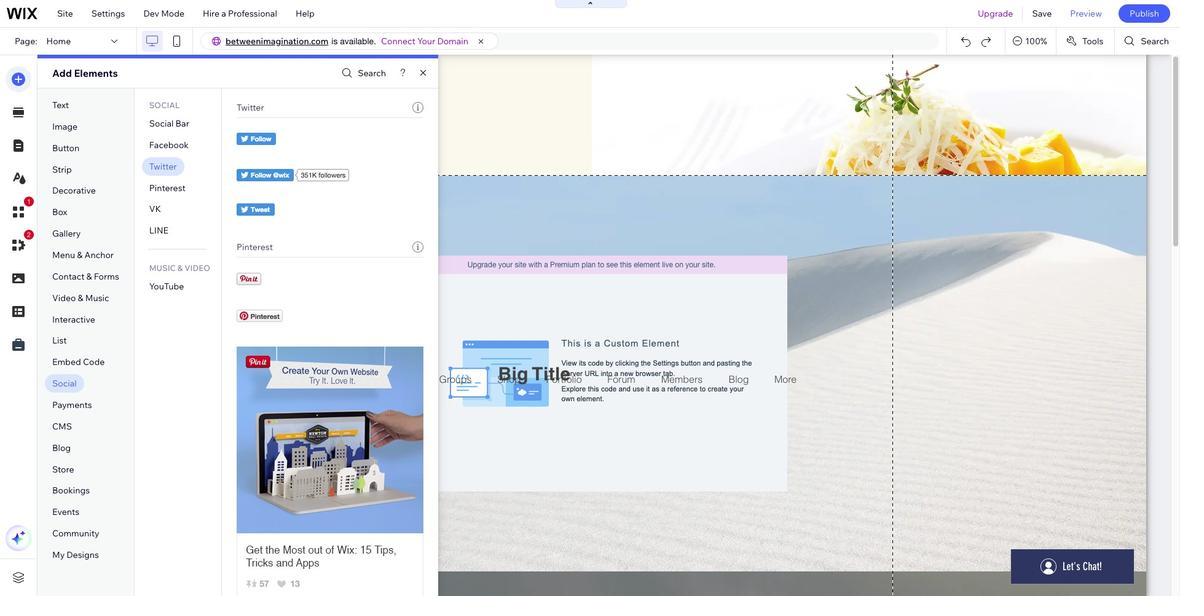 Task type: locate. For each thing, give the bounding box(es) containing it.
search button down available.
[[339, 64, 386, 82]]

0 horizontal spatial search button
[[339, 64, 386, 82]]

& down contact & forms
[[78, 293, 83, 304]]

betweenimagination.com
[[226, 36, 329, 47]]

professional
[[228, 8, 277, 19]]

music down "forms"
[[85, 293, 109, 304]]

save
[[1033, 8, 1052, 19]]

1 horizontal spatial search
[[1141, 36, 1169, 47]]

0 horizontal spatial music
[[85, 293, 109, 304]]

events
[[52, 507, 79, 518]]

music & video
[[149, 263, 210, 273]]

designs
[[67, 550, 99, 561]]

site
[[57, 8, 73, 19]]

button
[[52, 142, 79, 154]]

0 horizontal spatial twitter
[[149, 161, 177, 172]]

your
[[417, 36, 436, 47]]

1 horizontal spatial pinterest
[[237, 242, 273, 253]]

& left "forms"
[[86, 271, 92, 282]]

bookings
[[52, 485, 90, 496]]

pinterest
[[149, 182, 186, 193], [237, 242, 273, 253]]

social
[[149, 100, 180, 110], [149, 118, 174, 129], [52, 378, 77, 389]]

search button down publish button
[[1116, 28, 1181, 55]]

vk
[[149, 204, 161, 215]]

save button
[[1023, 0, 1061, 27]]

& for music
[[178, 263, 183, 273]]

image
[[52, 121, 78, 132]]

help
[[296, 8, 315, 19]]

0 vertical spatial twitter
[[237, 102, 264, 113]]

preview button
[[1061, 0, 1112, 27]]

is available. connect your domain
[[332, 36, 469, 47]]

box
[[52, 207, 67, 218]]

music
[[149, 263, 176, 273], [85, 293, 109, 304]]

dev
[[144, 8, 159, 19]]

search
[[1141, 36, 1169, 47], [358, 68, 386, 79]]

forms
[[94, 271, 119, 282]]

list
[[52, 335, 67, 346]]

contact
[[52, 271, 85, 282]]

1 vertical spatial pinterest
[[237, 242, 273, 253]]

decorative
[[52, 185, 96, 196]]

0 horizontal spatial search
[[358, 68, 386, 79]]

text
[[52, 100, 69, 111]]

music up youtube
[[149, 263, 176, 273]]

1 horizontal spatial twitter
[[237, 102, 264, 113]]

1 vertical spatial search button
[[339, 64, 386, 82]]

& right menu
[[77, 250, 83, 261]]

video
[[185, 263, 210, 273], [52, 293, 76, 304]]

1 vertical spatial social
[[149, 118, 174, 129]]

& up youtube
[[178, 263, 183, 273]]

0 horizontal spatial pinterest
[[149, 182, 186, 193]]

interactive
[[52, 314, 95, 325]]

0 vertical spatial search button
[[1116, 28, 1181, 55]]

social down embed
[[52, 378, 77, 389]]

1 horizontal spatial search button
[[1116, 28, 1181, 55]]

social left 'bar'
[[149, 118, 174, 129]]

preview
[[1071, 8, 1102, 19]]

bar
[[176, 118, 189, 129]]

1 horizontal spatial music
[[149, 263, 176, 273]]

hire a professional
[[203, 8, 277, 19]]

1 vertical spatial video
[[52, 293, 76, 304]]

menu & anchor
[[52, 250, 114, 261]]

0 horizontal spatial video
[[52, 293, 76, 304]]

social up social bar
[[149, 100, 180, 110]]

1 vertical spatial search
[[358, 68, 386, 79]]

settings
[[92, 8, 125, 19]]

store
[[52, 464, 74, 475]]

strip
[[52, 164, 72, 175]]

2 vertical spatial social
[[52, 378, 77, 389]]

available.
[[340, 36, 376, 46]]

search down available.
[[358, 68, 386, 79]]

1 horizontal spatial video
[[185, 263, 210, 273]]

&
[[77, 250, 83, 261], [178, 263, 183, 273], [86, 271, 92, 282], [78, 293, 83, 304]]

twitter
[[237, 102, 264, 113], [149, 161, 177, 172]]

1 vertical spatial twitter
[[149, 161, 177, 172]]

upgrade
[[978, 8, 1014, 19]]

search button
[[1116, 28, 1181, 55], [339, 64, 386, 82]]

is
[[332, 36, 338, 46]]

1
[[27, 198, 31, 205]]

search down publish
[[1141, 36, 1169, 47]]

dev mode
[[144, 8, 185, 19]]

embed code
[[52, 357, 105, 368]]



Task type: describe. For each thing, give the bounding box(es) containing it.
menu
[[52, 250, 75, 261]]

0 vertical spatial video
[[185, 263, 210, 273]]

1 button
[[6, 197, 34, 225]]

home
[[46, 36, 71, 47]]

embed
[[52, 357, 81, 368]]

connect
[[381, 36, 416, 47]]

add elements
[[52, 67, 118, 79]]

elements
[[74, 67, 118, 79]]

& for contact
[[86, 271, 92, 282]]

100% button
[[1006, 28, 1056, 55]]

1 vertical spatial music
[[85, 293, 109, 304]]

contact & forms
[[52, 271, 119, 282]]

video & music
[[52, 293, 109, 304]]

0 vertical spatial music
[[149, 263, 176, 273]]

publish
[[1130, 8, 1160, 19]]

tools
[[1083, 36, 1104, 47]]

hire
[[203, 8, 220, 19]]

publish button
[[1119, 4, 1171, 23]]

my
[[52, 550, 65, 561]]

line
[[149, 225, 168, 236]]

domain
[[437, 36, 469, 47]]

& for menu
[[77, 250, 83, 261]]

mode
[[161, 8, 185, 19]]

facebook
[[149, 139, 189, 151]]

community
[[52, 528, 99, 539]]

youtube
[[149, 281, 184, 292]]

gallery
[[52, 228, 81, 239]]

0 vertical spatial pinterest
[[149, 182, 186, 193]]

payments
[[52, 400, 92, 411]]

code
[[83, 357, 105, 368]]

social bar
[[149, 118, 189, 129]]

my designs
[[52, 550, 99, 561]]

0 vertical spatial search
[[1141, 36, 1169, 47]]

anchor
[[85, 250, 114, 261]]

0 vertical spatial social
[[149, 100, 180, 110]]

cms
[[52, 421, 72, 432]]

tools button
[[1057, 28, 1115, 55]]

& for video
[[78, 293, 83, 304]]

blog
[[52, 443, 71, 454]]

2
[[27, 231, 31, 239]]

add
[[52, 67, 72, 79]]

100%
[[1026, 36, 1048, 47]]

a
[[222, 8, 226, 19]]

2 button
[[6, 230, 34, 258]]



Task type: vqa. For each thing, say whether or not it's contained in the screenshot.
Menu & Anchor
yes



